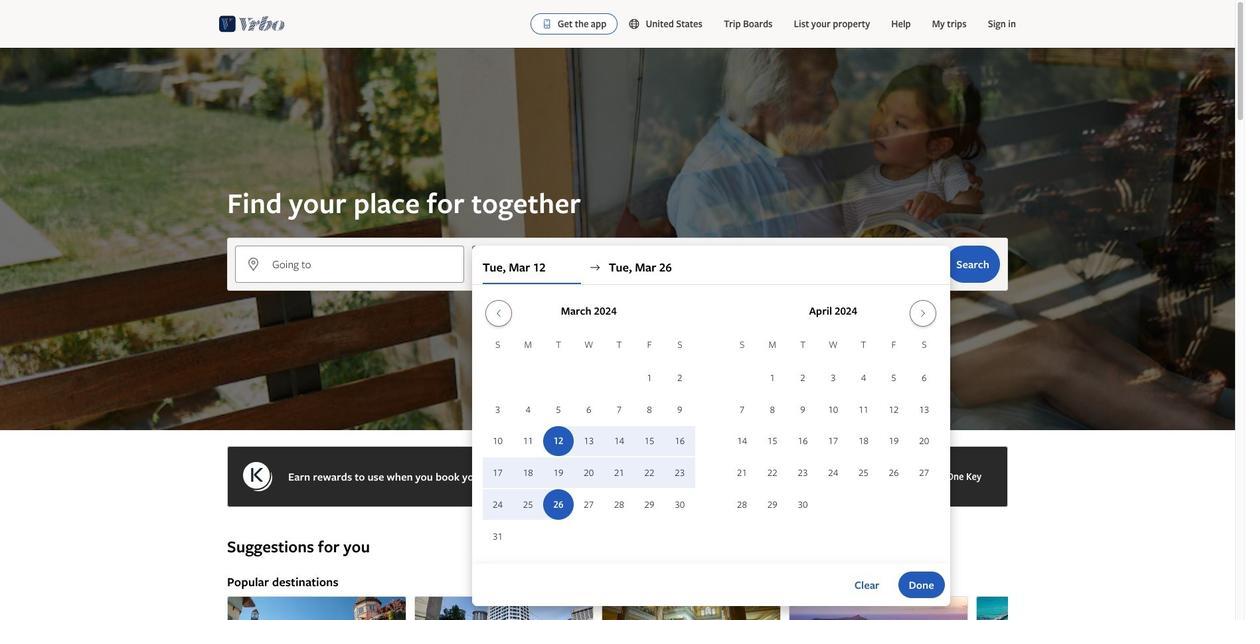 Task type: describe. For each thing, give the bounding box(es) containing it.
previous month image
[[491, 308, 507, 319]]

downtown seattle featuring a skyscraper, a city and street scenes image
[[415, 597, 594, 620]]

makiki - lower punchbowl - tantalus showing landscape views, a sunset and a city image
[[789, 597, 969, 620]]

las vegas featuring interior views image
[[602, 597, 781, 620]]

next month image
[[916, 308, 932, 319]]

cancun which includes a sandy beach, landscape views and general coastal views image
[[977, 597, 1156, 620]]

april 2024 element
[[727, 337, 940, 521]]

recently viewed region
[[219, 516, 1016, 537]]

application inside wizard region
[[483, 295, 940, 553]]



Task type: vqa. For each thing, say whether or not it's contained in the screenshot.
Show previous card image
no



Task type: locate. For each thing, give the bounding box(es) containing it.
download the app button image
[[542, 19, 553, 29]]

application
[[483, 295, 940, 553]]

wizard region
[[0, 48, 1236, 606]]

directional image
[[589, 262, 601, 274]]

main content
[[0, 48, 1236, 620]]

march 2024 element
[[483, 337, 695, 553]]

small image
[[629, 18, 646, 30]]

leavenworth featuring a small town or village and street scenes image
[[227, 597, 407, 620]]

vrbo logo image
[[219, 13, 285, 35]]



